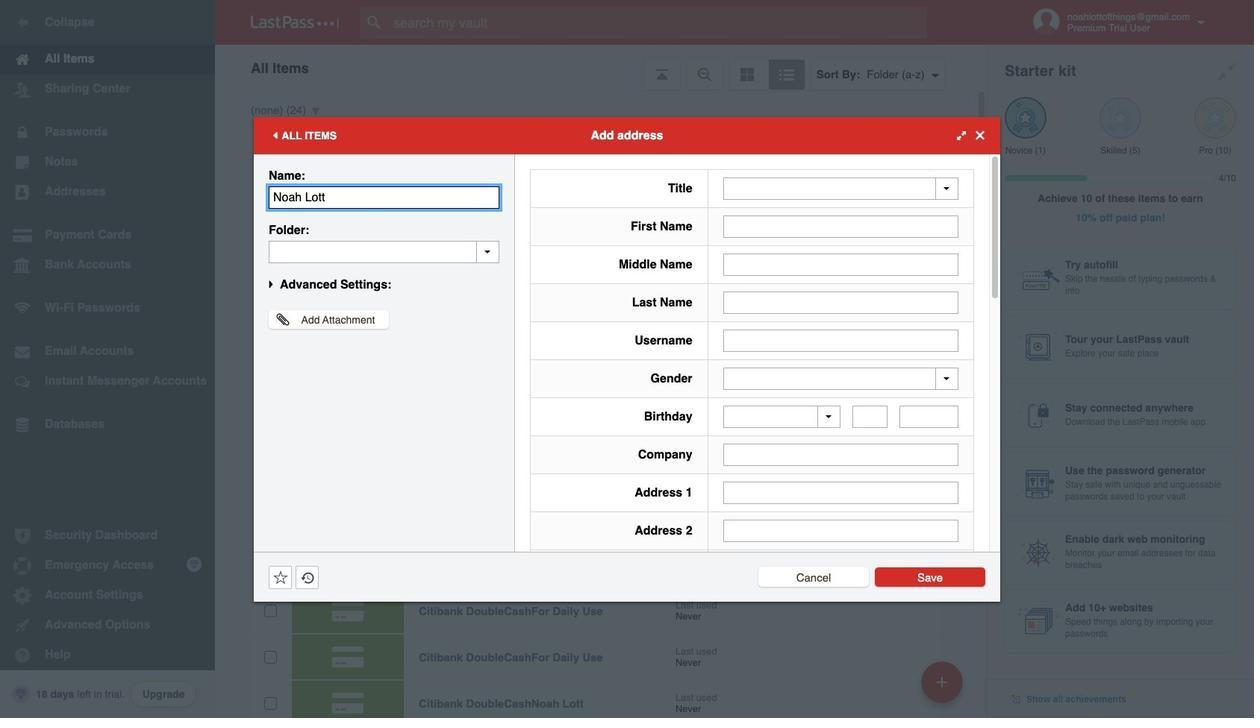Task type: vqa. For each thing, say whether or not it's contained in the screenshot.
caret right "icon"
no



Task type: describe. For each thing, give the bounding box(es) containing it.
main navigation navigation
[[0, 0, 215, 719]]

new item image
[[937, 678, 947, 688]]

new item navigation
[[916, 658, 972, 719]]

Search search field
[[360, 6, 956, 39]]



Task type: locate. For each thing, give the bounding box(es) containing it.
dialog
[[254, 117, 1000, 719]]

lastpass image
[[251, 16, 339, 29]]

None text field
[[723, 215, 959, 238], [723, 253, 959, 276], [723, 292, 959, 314], [723, 330, 959, 352], [723, 482, 959, 505], [723, 215, 959, 238], [723, 253, 959, 276], [723, 292, 959, 314], [723, 330, 959, 352], [723, 482, 959, 505]]

vault options navigation
[[215, 45, 987, 90]]

None text field
[[269, 186, 499, 209], [269, 241, 499, 263], [853, 406, 888, 429], [900, 406, 959, 429], [723, 444, 959, 467], [723, 520, 959, 543], [269, 186, 499, 209], [269, 241, 499, 263], [853, 406, 888, 429], [900, 406, 959, 429], [723, 444, 959, 467], [723, 520, 959, 543]]

search my vault text field
[[360, 6, 956, 39]]



